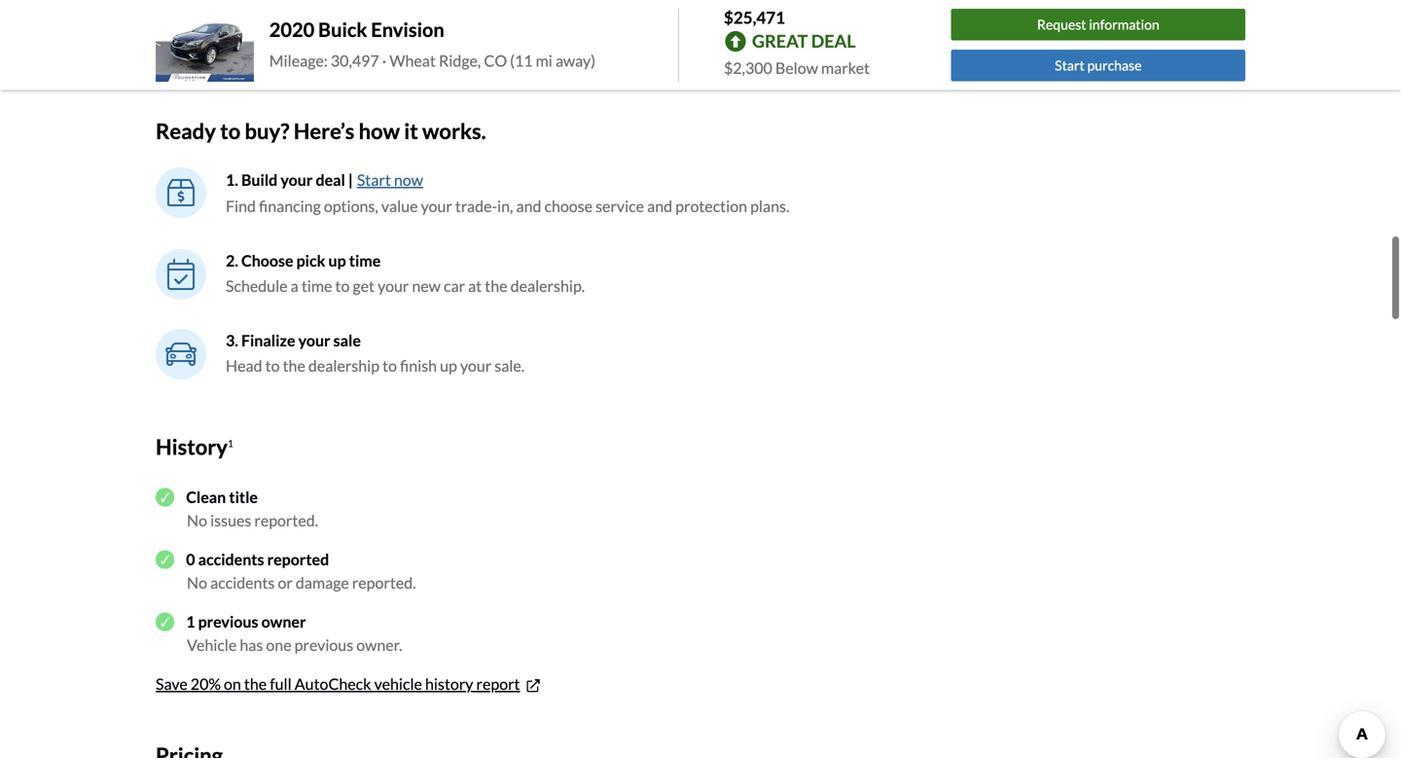 Task type: describe. For each thing, give the bounding box(es) containing it.
owner
[[261, 612, 306, 631]]

history
[[425, 674, 474, 693]]

sunroof/moonroof
[[491, 44, 620, 63]]

the inside 2. choose pick up time schedule a time to get your new car at the dealership.
[[485, 277, 508, 296]]

start inside 1. build your deal | start now find financing options, value your trade-in, and choose service and protection plans.
[[357, 170, 391, 189]]

1 vertical spatial time
[[302, 277, 332, 296]]

1 horizontal spatial time
[[349, 251, 381, 270]]

carplay
[[156, 27, 210, 46]]

works.
[[423, 118, 486, 144]]

on
[[224, 674, 241, 693]]

ridge,
[[439, 51, 481, 70]]

deal
[[316, 170, 345, 189]]

your inside 2. choose pick up time schedule a time to get your new car at the dealership.
[[378, 277, 409, 296]]

at
[[468, 277, 482, 296]]

request information button
[[952, 9, 1246, 41]]

the inside 3. finalize your sale head to the dealership to finish up your sale.
[[283, 356, 306, 375]]

2 and from the left
[[647, 197, 673, 216]]

vdpcheck image for 1 previous owner
[[156, 613, 174, 631]]

1 previous owner
[[186, 612, 306, 631]]

how
[[359, 118, 400, 144]]

1 vertical spatial previous
[[295, 636, 354, 655]]

great deal
[[752, 30, 856, 52]]

choose
[[241, 251, 294, 270]]

schedule
[[226, 277, 288, 296]]

0 accidents reported
[[186, 550, 329, 569]]

start purchase button
[[952, 50, 1246, 81]]

save
[[156, 674, 188, 693]]

history 1
[[156, 434, 233, 460]]

·
[[382, 51, 387, 70]]

1 and from the left
[[516, 197, 542, 216]]

damage
[[296, 573, 349, 592]]

plans.
[[751, 197, 790, 216]]

finish
[[400, 356, 437, 375]]

3.
[[226, 331, 238, 350]]

0
[[186, 550, 195, 569]]

save 20% on the full autocheck vehicle history report link
[[156, 674, 543, 695]]

no for no accidents or damage reported.
[[187, 573, 207, 592]]

a
[[291, 277, 299, 296]]

below
[[776, 58, 819, 77]]

full
[[270, 674, 292, 693]]

2. choose pick up time schedule a time to get your new car at the dealership.
[[226, 251, 585, 296]]

wheat
[[390, 51, 436, 70]]

in,
[[497, 197, 513, 216]]

vdpcheck image
[[156, 488, 174, 507]]

finalize
[[241, 331, 295, 350]]

purchase
[[1088, 57, 1142, 73]]

0 vertical spatial reported.
[[254, 511, 318, 530]]

deal
[[812, 30, 856, 52]]

value
[[381, 197, 418, 216]]

save 20% on the full autocheck vehicle history report
[[156, 674, 520, 693]]

30,497
[[331, 51, 379, 70]]

sale.
[[495, 356, 525, 375]]

bluetooth carplay heated seats
[[156, 4, 246, 69]]

to inside 2. choose pick up time schedule a time to get your new car at the dealership.
[[335, 277, 350, 296]]

choose
[[545, 197, 593, 216]]

start purchase
[[1055, 57, 1142, 73]]

1. build your deal | start now find financing options, value your trade-in, and choose service and protection plans.
[[226, 170, 790, 216]]

new
[[412, 277, 441, 296]]

your up financing
[[281, 170, 313, 189]]

autocheck
[[295, 674, 371, 693]]

it
[[404, 118, 418, 144]]

your left sale
[[298, 331, 331, 350]]

no accidents or damage reported.
[[187, 573, 416, 592]]

accidents for or
[[210, 573, 275, 592]]

up inside 2. choose pick up time schedule a time to get your new car at the dealership.
[[329, 251, 346, 270]]

options,
[[324, 197, 378, 216]]

information
[[1090, 16, 1160, 33]]

pick
[[297, 251, 326, 270]]

no for no issues reported.
[[187, 511, 207, 530]]

1 vertical spatial reported.
[[352, 573, 416, 592]]

your left sale.
[[460, 356, 492, 375]]



Task type: vqa. For each thing, say whether or not it's contained in the screenshot.
"issues"
yes



Task type: locate. For each thing, give the bounding box(es) containing it.
and right in,
[[516, 197, 542, 216]]

start right |
[[357, 170, 391, 189]]

start inside button
[[1055, 57, 1085, 73]]

no issues reported.
[[187, 511, 318, 530]]

the down finalize
[[283, 356, 306, 375]]

your
[[281, 170, 313, 189], [421, 197, 453, 216], [378, 277, 409, 296], [298, 331, 331, 350], [460, 356, 492, 375]]

1 no from the top
[[187, 511, 207, 530]]

1 vertical spatial vdpcheck image
[[156, 613, 174, 631]]

2020 buick envision image
[[156, 8, 254, 82]]

1 vertical spatial the
[[283, 356, 306, 375]]

1 horizontal spatial up
[[440, 356, 457, 375]]

1 vertical spatial no
[[187, 573, 207, 592]]

to down finalize
[[265, 356, 280, 375]]

vehicle has one previous owner.
[[187, 636, 402, 655]]

reported
[[267, 550, 329, 569]]

1.
[[226, 170, 238, 189]]

2 vdpcheck image from the top
[[156, 613, 174, 631]]

time
[[349, 251, 381, 270], [302, 277, 332, 296]]

1 horizontal spatial and
[[647, 197, 673, 216]]

0 horizontal spatial up
[[329, 251, 346, 270]]

2 horizontal spatial the
[[485, 277, 508, 296]]

start now button
[[356, 168, 424, 193]]

1 horizontal spatial reported.
[[352, 573, 416, 592]]

0 horizontal spatial time
[[302, 277, 332, 296]]

vehicle
[[374, 674, 422, 693]]

buick
[[318, 18, 367, 41]]

0 vertical spatial vdpcheck image
[[156, 550, 174, 569]]

mileage:
[[269, 51, 328, 70]]

1 horizontal spatial previous
[[295, 636, 354, 655]]

accidents
[[198, 550, 264, 569], [210, 573, 275, 592]]

car
[[444, 277, 465, 296]]

save 20% on the full autocheck vehicle history report image
[[524, 677, 543, 695]]

2.
[[226, 251, 238, 270]]

2 vertical spatial the
[[244, 674, 267, 693]]

great
[[752, 30, 808, 52]]

time right the a
[[302, 277, 332, 296]]

2020
[[269, 18, 315, 41]]

vdpcheck image for 0 accidents reported
[[156, 550, 174, 569]]

vehicle
[[187, 636, 237, 655]]

mi
[[536, 51, 553, 70]]

0 vertical spatial accidents
[[198, 550, 264, 569]]

issues
[[210, 511, 251, 530]]

the right on
[[244, 674, 267, 693]]

up
[[329, 251, 346, 270], [440, 356, 457, 375]]

0 horizontal spatial previous
[[198, 612, 258, 631]]

and
[[516, 197, 542, 216], [647, 197, 673, 216]]

up right finish
[[440, 356, 457, 375]]

one
[[266, 636, 292, 655]]

seats
[[209, 50, 246, 69]]

build
[[241, 170, 278, 189]]

$2,300
[[724, 58, 773, 77]]

time up the get
[[349, 251, 381, 270]]

0 vertical spatial previous
[[198, 612, 258, 631]]

clean title
[[186, 488, 258, 507]]

reported.
[[254, 511, 318, 530], [352, 573, 416, 592]]

report
[[477, 674, 520, 693]]

head
[[226, 356, 262, 375]]

start down "request"
[[1055, 57, 1085, 73]]

request information
[[1038, 16, 1160, 33]]

no down "clean"
[[187, 511, 207, 530]]

vdpcheck image left 0 on the left bottom of page
[[156, 550, 174, 569]]

owner.
[[357, 636, 402, 655]]

0 vertical spatial 1
[[228, 438, 233, 449]]

0 horizontal spatial start
[[357, 170, 391, 189]]

vdpcheck image up save
[[156, 613, 174, 631]]

your right value
[[421, 197, 453, 216]]

1 vertical spatial accidents
[[210, 573, 275, 592]]

|
[[348, 170, 353, 189]]

heated
[[156, 50, 206, 69]]

1 vertical spatial start
[[357, 170, 391, 189]]

0 vertical spatial the
[[485, 277, 508, 296]]

the
[[485, 277, 508, 296], [283, 356, 306, 375], [244, 674, 267, 693]]

away)
[[556, 51, 596, 70]]

or
[[278, 573, 293, 592]]

1 horizontal spatial 1
[[228, 438, 233, 449]]

1 vertical spatial 1
[[186, 612, 195, 631]]

$2,300 below market
[[724, 58, 870, 77]]

the inside save 20% on the full autocheck vehicle history report link
[[244, 674, 267, 693]]

1 vertical spatial up
[[440, 356, 457, 375]]

ready to buy? here's how it works.
[[156, 118, 486, 144]]

(11
[[510, 51, 533, 70]]

reported. right the damage
[[352, 573, 416, 592]]

protection
[[676, 197, 748, 216]]

3. finalize your sale head to the dealership to finish up your sale.
[[226, 331, 525, 375]]

has
[[240, 636, 263, 655]]

accidents down issues
[[198, 550, 264, 569]]

now
[[394, 170, 423, 189]]

up inside 3. finalize your sale head to the dealership to finish up your sale.
[[440, 356, 457, 375]]

reported. up reported
[[254, 511, 318, 530]]

service
[[596, 197, 644, 216]]

2020 buick envision mileage: 30,497 · wheat ridge, co (11 mi away)
[[269, 18, 596, 70]]

0 horizontal spatial and
[[516, 197, 542, 216]]

accidents for reported
[[198, 550, 264, 569]]

up right pick
[[329, 251, 346, 270]]

to left finish
[[383, 356, 397, 375]]

1 horizontal spatial start
[[1055, 57, 1085, 73]]

0 horizontal spatial the
[[244, 674, 267, 693]]

0 vertical spatial up
[[329, 251, 346, 270]]

0 horizontal spatial reported.
[[254, 511, 318, 530]]

to
[[220, 118, 241, 144], [335, 277, 350, 296], [265, 356, 280, 375], [383, 356, 397, 375]]

start
[[1055, 57, 1085, 73], [357, 170, 391, 189]]

envision
[[371, 18, 445, 41]]

and right service
[[647, 197, 673, 216]]

2 no from the top
[[187, 573, 207, 592]]

get
[[353, 277, 375, 296]]

to left buy?
[[220, 118, 241, 144]]

$25,471
[[724, 7, 786, 27]]

previous up vehicle
[[198, 612, 258, 631]]

previous up autocheck
[[295, 636, 354, 655]]

financing
[[259, 197, 321, 216]]

1 up vehicle
[[186, 612, 195, 631]]

1 inside history 1
[[228, 438, 233, 449]]

1 horizontal spatial the
[[283, 356, 306, 375]]

0 vertical spatial start
[[1055, 57, 1085, 73]]

1 up "clean title" at the left bottom of page
[[228, 438, 233, 449]]

buy?
[[245, 118, 290, 144]]

to left the get
[[335, 277, 350, 296]]

no down 0 on the left bottom of page
[[187, 573, 207, 592]]

vdpcheck image
[[156, 550, 174, 569], [156, 613, 174, 631]]

history
[[156, 434, 228, 460]]

dealership
[[309, 356, 380, 375]]

the right at
[[485, 277, 508, 296]]

co
[[484, 51, 507, 70]]

here's
[[294, 118, 355, 144]]

ready
[[156, 118, 216, 144]]

1 vdpcheck image from the top
[[156, 550, 174, 569]]

0 horizontal spatial 1
[[186, 612, 195, 631]]

no
[[187, 511, 207, 530], [187, 573, 207, 592]]

trade-
[[456, 197, 497, 216]]

your right the get
[[378, 277, 409, 296]]

clean
[[186, 488, 226, 507]]

0 vertical spatial time
[[349, 251, 381, 270]]

0 vertical spatial no
[[187, 511, 207, 530]]

sale
[[334, 331, 361, 350]]

find
[[226, 197, 256, 216]]

20%
[[191, 674, 221, 693]]

accidents down 0 accidents reported
[[210, 573, 275, 592]]

dealership.
[[511, 277, 585, 296]]

request
[[1038, 16, 1087, 33]]

bluetooth
[[156, 4, 224, 23]]

title
[[229, 488, 258, 507]]



